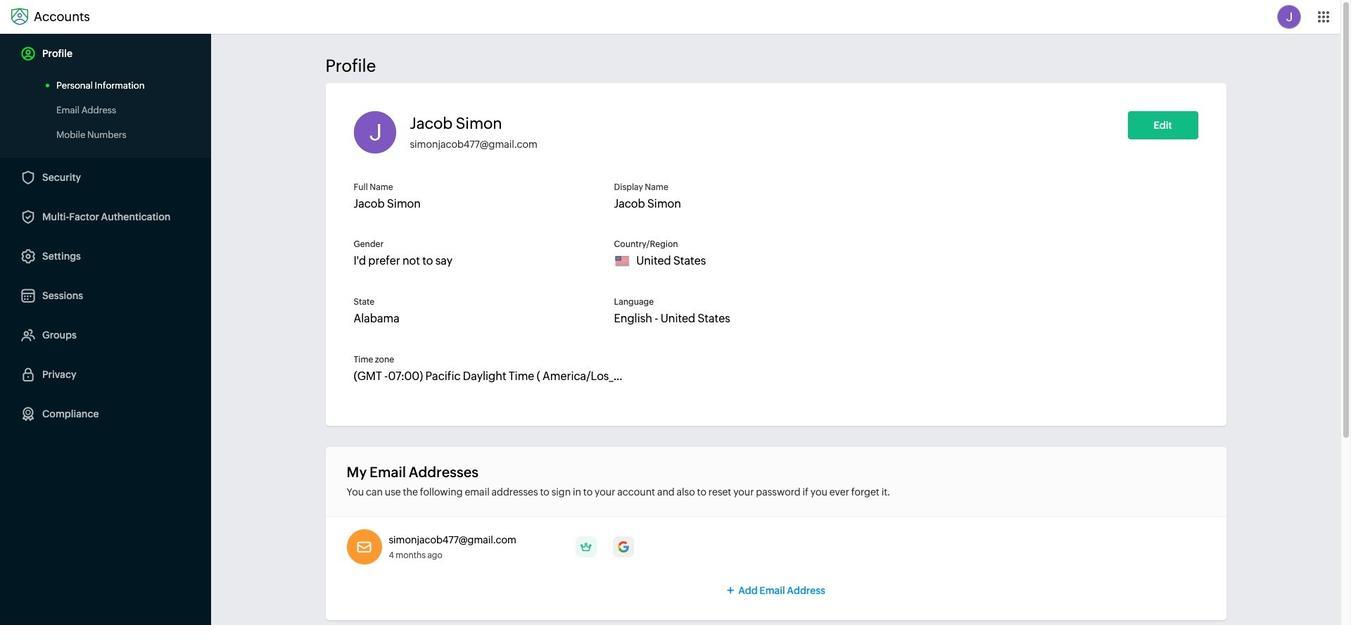 Task type: vqa. For each thing, say whether or not it's contained in the screenshot.
'Primary' icon
yes



Task type: describe. For each thing, give the bounding box(es) containing it.
primary image
[[576, 536, 597, 558]]



